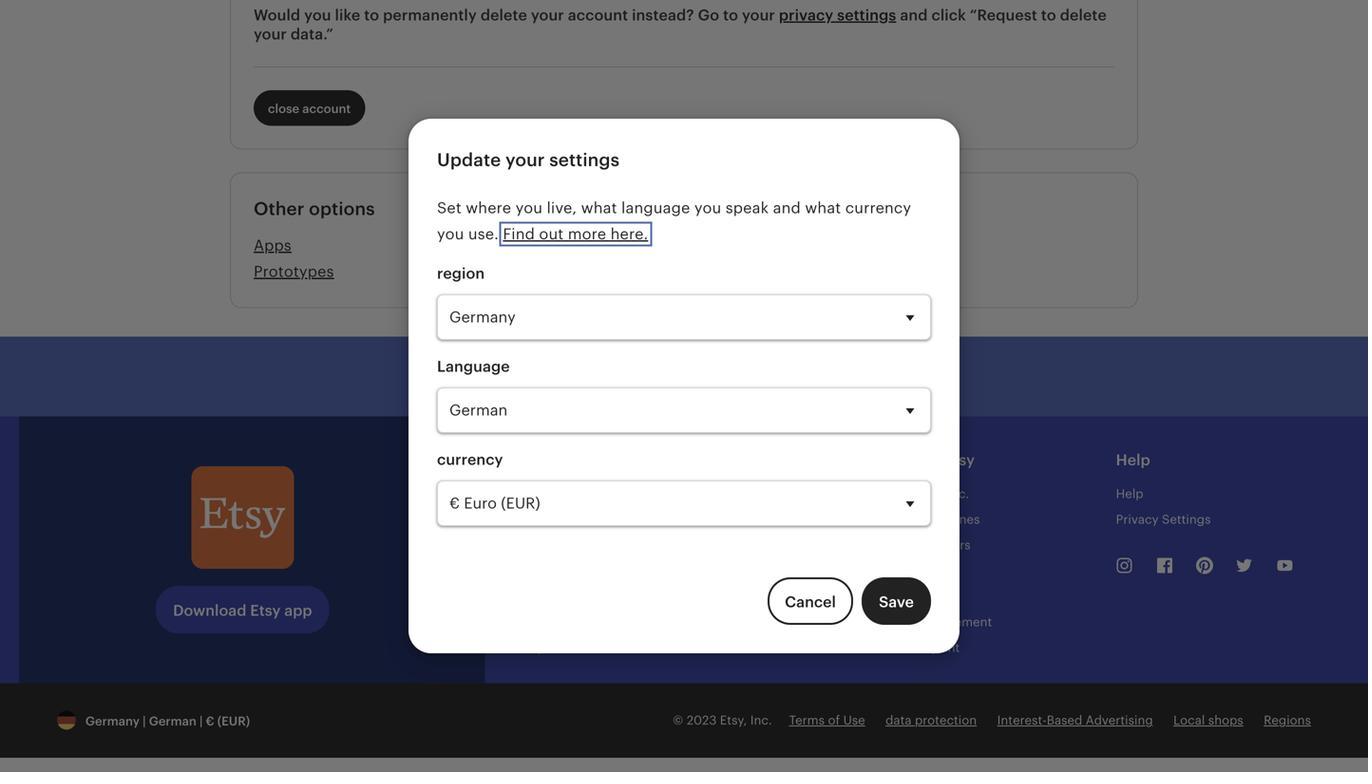 Task type: locate. For each thing, give the bounding box(es) containing it.
terms of use
[[789, 714, 865, 728]]

settings inside dialog
[[549, 150, 620, 170]]

0 horizontal spatial to
[[364, 6, 379, 24]]

etsy canada link
[[519, 641, 592, 655]]

©
[[673, 714, 683, 728]]

engagement
[[917, 615, 992, 629]]

what right speak on the right top
[[805, 200, 841, 217]]

to inside and click "request to delete your data."
[[1041, 6, 1056, 24]]

0 horizontal spatial delete
[[481, 6, 527, 24]]

etsy up etsy wish lists link
[[519, 487, 544, 501]]

investors link
[[917, 538, 971, 552]]

0 horizontal spatial settings
[[549, 150, 620, 170]]

3 to from the left
[[1041, 6, 1056, 24]]

etsy left canada
[[519, 641, 544, 655]]

1 vertical spatial account
[[302, 101, 351, 116]]

etsy coupons link
[[519, 487, 598, 501]]

2 | from the left
[[199, 714, 203, 729]]

etsy,
[[917, 487, 944, 501], [720, 714, 747, 728]]

0 horizontal spatial and
[[773, 200, 801, 217]]

powered
[[585, 368, 650, 385]]

regions button
[[1264, 712, 1311, 730]]

to
[[364, 6, 379, 24], [723, 6, 738, 24], [1041, 6, 1056, 24]]

investors
[[917, 538, 971, 552]]

imprint link
[[917, 641, 960, 655]]

etsy, inc. link
[[917, 487, 969, 501]]

like
[[335, 6, 360, 24]]

inc. left the terms
[[750, 714, 772, 728]]

1 horizontal spatial what
[[805, 200, 841, 217]]

apps
[[254, 237, 292, 254]]

you down set
[[437, 225, 464, 243]]

etsy left is
[[534, 368, 565, 385]]

protection
[[915, 714, 977, 728]]

cancel
[[785, 594, 836, 611]]

advertising
[[1086, 714, 1153, 728]]

0 horizontal spatial inc.
[[750, 714, 772, 728]]

of
[[828, 714, 840, 728]]

press link
[[917, 590, 948, 604]]

account inside button
[[302, 101, 351, 116]]

members
[[718, 578, 773, 592]]

1 | from the left
[[143, 714, 146, 729]]

inc. up guidelines link
[[947, 487, 969, 501]]

use.
[[468, 225, 499, 243]]

data
[[886, 714, 912, 728]]

1 horizontal spatial account
[[568, 6, 628, 24]]

© 2023 etsy, inc.
[[673, 714, 772, 728]]

language
[[437, 358, 510, 375]]

regions
[[1264, 714, 1311, 728]]

0 horizontal spatial |
[[143, 714, 146, 729]]

teams
[[718, 513, 754, 527]]

privacy settings
[[1116, 513, 1211, 527]]

and click "request to delete your data."
[[254, 6, 1107, 43]]

etsy inside etsy affiliates & creator co- members
[[718, 564, 743, 578]]

1 horizontal spatial |
[[199, 714, 203, 729]]

delete inside and click "request to delete your data."
[[1060, 6, 1107, 24]]

click
[[932, 6, 966, 24]]

close account button
[[254, 90, 365, 126]]

what
[[581, 200, 617, 217], [805, 200, 841, 217]]

close
[[268, 101, 299, 116]]

other options
[[254, 199, 375, 219]]

download etsy app
[[173, 602, 312, 619]]

1 vertical spatial inc.
[[750, 714, 772, 728]]

etsy, up guidelines link
[[917, 487, 944, 501]]

live,
[[547, 200, 577, 217]]

1 vertical spatial help
[[1116, 487, 1144, 501]]

0 vertical spatial account
[[568, 6, 628, 24]]

you up find
[[516, 200, 543, 217]]

settings
[[1162, 513, 1211, 527]]

2 delete from the left
[[1060, 6, 1107, 24]]

region
[[437, 265, 485, 282]]

and inside and click "request to delete your data."
[[900, 6, 928, 24]]

to right "request
[[1041, 6, 1056, 24]]

0 vertical spatial settings
[[837, 6, 896, 24]]

germany image
[[57, 711, 76, 730]]

permanently
[[383, 6, 477, 24]]

0 vertical spatial currency
[[845, 200, 911, 217]]

you up data."
[[304, 6, 331, 24]]

1 horizontal spatial delete
[[1060, 6, 1107, 24]]

1 horizontal spatial inc.
[[947, 487, 969, 501]]

etsy for etsy affiliates & creator co- members
[[718, 564, 743, 578]]

1 what from the left
[[581, 200, 617, 217]]

teams link
[[718, 513, 754, 527]]

you left speak on the right top
[[694, 200, 721, 217]]

set where you live, what language you speak and what currency you use.
[[437, 200, 911, 243]]

privacy settings link
[[1116, 513, 1211, 527]]

|
[[143, 714, 146, 729], [199, 714, 203, 729]]

account left the instead?
[[568, 6, 628, 24]]

etsy, right 2023
[[720, 714, 747, 728]]

etsy for etsy wish lists
[[519, 513, 544, 527]]

1 vertical spatial and
[[773, 200, 801, 217]]

| left the €
[[199, 714, 203, 729]]

creator
[[812, 564, 856, 578]]

shops
[[1208, 714, 1244, 728]]

delete right "request
[[1060, 6, 1107, 24]]

delete right permanently
[[481, 6, 527, 24]]

0 vertical spatial etsy,
[[917, 487, 944, 501]]

what up more at top
[[581, 200, 617, 217]]

by
[[654, 368, 672, 385]]

inc.
[[947, 487, 969, 501], [750, 714, 772, 728]]

electricity.
[[802, 368, 880, 385]]

and inside the set where you live, what language you speak and what currency you use.
[[773, 200, 801, 217]]

1 horizontal spatial to
[[723, 6, 738, 24]]

1 horizontal spatial currency
[[845, 200, 911, 217]]

co-
[[860, 564, 881, 578]]

1 horizontal spatial settings
[[837, 6, 896, 24]]

0 horizontal spatial what
[[581, 200, 617, 217]]

etsy left affiliates
[[718, 564, 743, 578]]

0 horizontal spatial currency
[[437, 451, 503, 468]]

renewable
[[721, 368, 797, 385]]

you
[[304, 6, 331, 24], [516, 200, 543, 217], [694, 200, 721, 217], [437, 225, 464, 243]]

account right close
[[302, 101, 351, 116]]

1 vertical spatial settings
[[549, 150, 620, 170]]

terms of use link
[[789, 714, 865, 728]]

find out more here.
[[503, 225, 648, 243]]

wish
[[547, 513, 574, 527]]

interest-based advertising
[[997, 714, 1153, 728]]

0 vertical spatial and
[[900, 6, 928, 24]]

0 horizontal spatial account
[[302, 101, 351, 116]]

larger xs image
[[1193, 555, 1216, 578]]

€
[[206, 714, 214, 729]]

to for and
[[1041, 6, 1056, 24]]

settings
[[837, 6, 896, 24], [549, 150, 620, 170]]

settings right privacy
[[837, 6, 896, 24]]

data protection link
[[886, 714, 977, 728]]

1 to from the left
[[364, 6, 379, 24]]

2 horizontal spatial to
[[1041, 6, 1056, 24]]

help up the privacy
[[1116, 487, 1144, 501]]

app
[[284, 602, 312, 619]]

| left german
[[143, 714, 146, 729]]

settings up live,
[[549, 150, 620, 170]]

2 help from the top
[[1116, 487, 1144, 501]]

0 vertical spatial help
[[1116, 452, 1150, 469]]

help up help "link"
[[1116, 452, 1150, 469]]

to right the go
[[723, 6, 738, 24]]

to right like
[[364, 6, 379, 24]]

based
[[1047, 714, 1082, 728]]

and left 'click' in the top of the page
[[900, 6, 928, 24]]

where
[[466, 200, 511, 217]]

1 vertical spatial etsy,
[[720, 714, 747, 728]]

etsy left app
[[250, 602, 281, 619]]

etsy left wish
[[519, 513, 544, 527]]

etsy inside button
[[534, 368, 565, 385]]

privacy
[[779, 6, 833, 24]]

and right speak on the right top
[[773, 200, 801, 217]]

1 horizontal spatial and
[[900, 6, 928, 24]]

would you like to permanently delete your account instead? go to your privacy settings
[[254, 6, 896, 24]]



Task type: vqa. For each thing, say whether or not it's contained in the screenshot.
"have"
no



Task type: describe. For each thing, give the bounding box(es) containing it.
etsy, inc.
[[917, 487, 969, 501]]

save
[[879, 594, 914, 611]]

etsy right via
[[944, 452, 975, 469]]

2 what from the left
[[805, 200, 841, 217]]

find
[[503, 225, 535, 243]]

apps link
[[254, 233, 1114, 259]]

2 to from the left
[[723, 6, 738, 24]]

to for would
[[364, 6, 379, 24]]

engagement link
[[917, 615, 992, 629]]

etsy for etsy is powered by 100% renewable electricity.
[[534, 368, 565, 385]]

0 vertical spatial inc.
[[947, 487, 969, 501]]

cancel link
[[768, 578, 853, 625]]

save button
[[862, 578, 931, 625]]

etsy affiliates & creator co- members
[[718, 564, 881, 592]]

etsy for etsy coupons
[[519, 487, 544, 501]]

imprint
[[917, 641, 960, 655]]

apps prototypes
[[254, 237, 334, 280]]

terms
[[789, 714, 825, 728]]

etsy is powered by 100% renewable electricity. button
[[488, 360, 880, 394]]

update
[[437, 150, 501, 170]]

prototypes link
[[254, 259, 1114, 285]]

guidelines
[[917, 513, 980, 527]]

guidelines link
[[917, 513, 980, 527]]

other
[[254, 199, 304, 219]]

german
[[149, 714, 196, 729]]

currency inside the set where you live, what language you speak and what currency you use.
[[845, 200, 911, 217]]

via etsy
[[917, 452, 975, 469]]

etsy is powered by 100% renewable electricity.
[[534, 368, 880, 385]]

instead?
[[632, 6, 694, 24]]

here.
[[611, 225, 648, 243]]

your inside and click "request to delete your data."
[[254, 25, 287, 43]]

1 vertical spatial currency
[[437, 451, 503, 468]]

jobs
[[917, 564, 944, 578]]

germany | german | € (eur)
[[79, 714, 250, 729]]

affiliates
[[746, 564, 797, 578]]

update your settings dialog
[[0, 0, 1368, 772]]

(eur)
[[217, 714, 250, 729]]

1 help from the top
[[1116, 452, 1150, 469]]

100%
[[676, 368, 716, 385]]

coupons
[[547, 487, 598, 501]]

etsy wish lists
[[519, 513, 600, 527]]

via
[[917, 452, 940, 469]]

is
[[569, 368, 581, 385]]

your inside dialog
[[505, 150, 545, 170]]

more
[[568, 225, 606, 243]]

find out more here. link
[[503, 225, 648, 243]]

lists
[[577, 513, 600, 527]]

1 horizontal spatial etsy,
[[917, 487, 944, 501]]

privacy
[[1116, 513, 1159, 527]]

use
[[843, 714, 865, 728]]

etsy affiliates & creator co- members link
[[718, 564, 881, 592]]

help link
[[1116, 487, 1144, 501]]

out
[[539, 225, 564, 243]]

speak
[[726, 200, 769, 217]]

language
[[621, 200, 690, 217]]

prototypes
[[254, 263, 334, 280]]

would
[[254, 6, 300, 24]]

interest-
[[997, 714, 1047, 728]]

0 horizontal spatial etsy,
[[720, 714, 747, 728]]

set
[[437, 200, 462, 217]]

update your settings
[[437, 150, 620, 170]]

etsy canada
[[519, 641, 592, 655]]

privacy settings link
[[779, 6, 896, 24]]

options
[[309, 199, 375, 219]]

close account
[[268, 101, 351, 116]]

"request
[[970, 6, 1037, 24]]

local shops
[[1174, 714, 1244, 728]]

download
[[173, 602, 246, 619]]

etsy for etsy canada
[[519, 641, 544, 655]]

interest-based advertising link
[[997, 714, 1153, 728]]

germany
[[85, 714, 140, 729]]

local shops link
[[1174, 714, 1244, 728]]

press
[[917, 590, 948, 604]]

1 delete from the left
[[481, 6, 527, 24]]

2023
[[687, 714, 717, 728]]

data."
[[291, 25, 333, 43]]

etsy wish lists link
[[519, 513, 600, 527]]

data protection
[[886, 714, 977, 728]]



